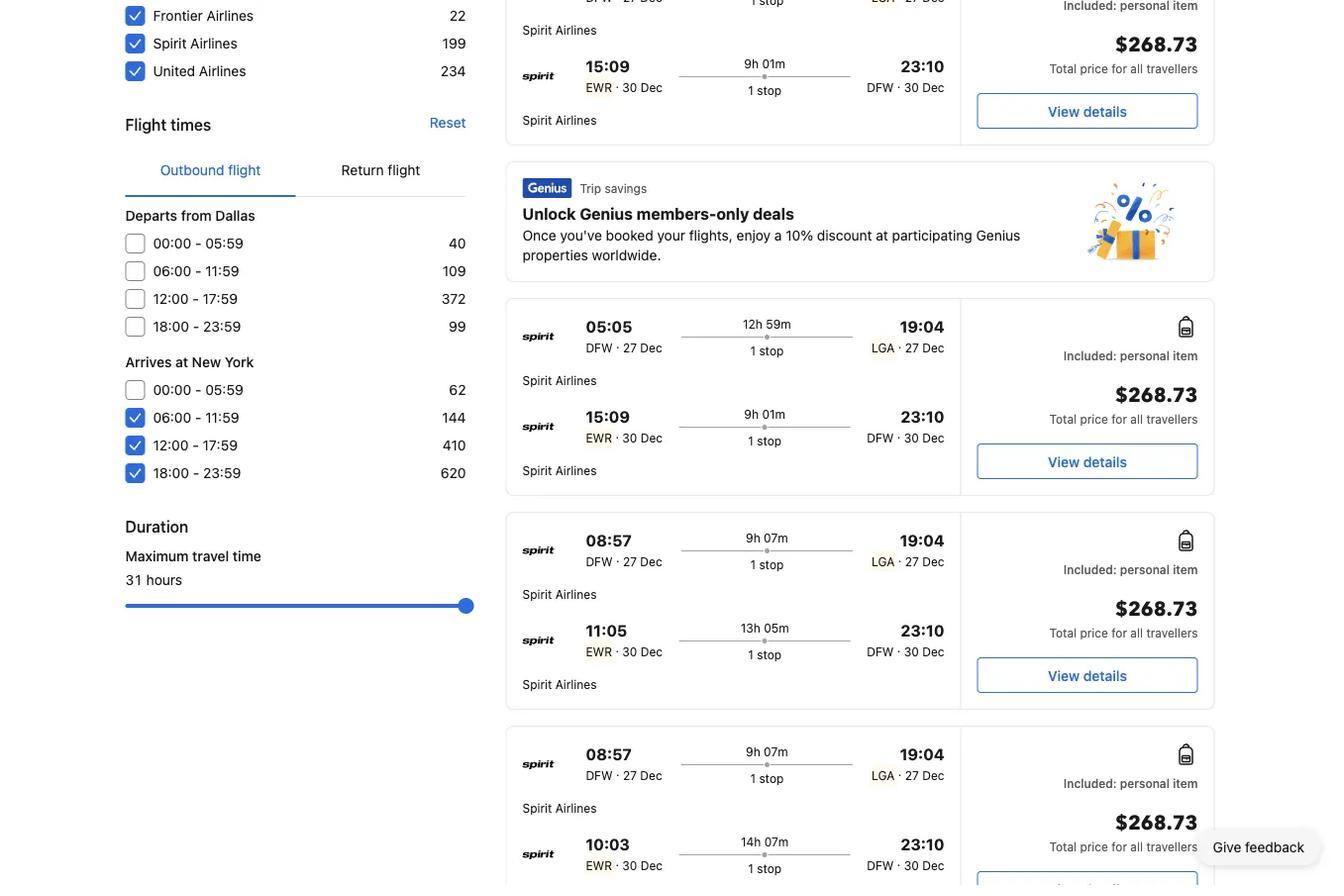 Task type: locate. For each thing, give the bounding box(es) containing it.
1 vertical spatial details
[[1083, 454, 1127, 470]]

23:59
[[203, 318, 241, 335], [203, 465, 241, 481]]

2 19:04 lga . 27 dec from the top
[[872, 531, 944, 569]]

4 price from the top
[[1080, 840, 1108, 854]]

. inside 10:03 ewr . 30 dec
[[616, 855, 619, 869]]

1 9h 01m from the top
[[744, 56, 785, 70]]

06:00 down the departs from dallas
[[153, 263, 191, 279]]

genius
[[580, 205, 633, 223], [976, 227, 1021, 244]]

0 vertical spatial 9h 01m
[[744, 56, 785, 70]]

18:00 - 23:59 up duration
[[153, 465, 241, 481]]

details for 08:57
[[1083, 668, 1127, 684]]

10:03
[[586, 836, 630, 854]]

1 vertical spatial 15:09 ewr . 30 dec
[[586, 408, 663, 445]]

view details
[[1048, 103, 1127, 119], [1048, 454, 1127, 470], [1048, 668, 1127, 684]]

4 $268.73 from the top
[[1115, 810, 1198, 838]]

30 inside 11:05 ewr . 30 dec
[[622, 645, 637, 659]]

2 06:00 from the top
[[153, 410, 191, 426]]

ewr inside 11:05 ewr . 30 dec
[[586, 645, 612, 659]]

dec
[[641, 80, 663, 94], [922, 80, 944, 94], [640, 341, 662, 355], [922, 341, 944, 355], [641, 431, 663, 445], [922, 431, 944, 445], [640, 555, 662, 569], [922, 555, 944, 569], [641, 645, 663, 659], [922, 645, 944, 659], [640, 769, 662, 783], [922, 769, 944, 783], [641, 859, 663, 873], [922, 859, 944, 873]]

11:59 down 'new'
[[205, 410, 239, 426]]

1 23:59 from the top
[[203, 318, 241, 335]]

27 inside "05:05 dfw . 27 dec"
[[623, 341, 637, 355]]

1 vertical spatial view details button
[[977, 444, 1198, 479]]

ewr for 08:57 view details button
[[586, 645, 612, 659]]

1 vertical spatial 06:00
[[153, 410, 191, 426]]

00:00
[[153, 235, 191, 252], [153, 382, 191, 398]]

18:00 - 23:59 up arrives at new york
[[153, 318, 241, 335]]

1 travellers from the top
[[1146, 61, 1198, 75]]

0 vertical spatial 11:59
[[205, 263, 239, 279]]

spirit
[[523, 23, 552, 37], [153, 35, 187, 52], [523, 113, 552, 127], [523, 373, 552, 387], [523, 464, 552, 477], [523, 587, 552, 601], [523, 678, 552, 691], [523, 801, 552, 815]]

1 horizontal spatial flight
[[388, 162, 420, 178]]

1 19:04 from the top
[[900, 317, 944, 336]]

1 08:57 from the top
[[586, 531, 632, 550]]

united
[[153, 63, 195, 79]]

620
[[441, 465, 466, 481]]

1 horizontal spatial at
[[876, 227, 888, 244]]

3 view details button from the top
[[977, 658, 1198, 693]]

2 23:10 from the top
[[901, 408, 944, 426]]

arrives at new york
[[125, 354, 254, 370]]

0 vertical spatial 05:59
[[205, 235, 244, 252]]

12:00 - 17:59
[[153, 291, 238, 307], [153, 437, 238, 454]]

trip
[[580, 181, 601, 195]]

1 12:00 from the top
[[153, 291, 189, 307]]

1 01m from the top
[[762, 56, 785, 70]]

0 vertical spatial 00:00
[[153, 235, 191, 252]]

0 vertical spatial details
[[1083, 103, 1127, 119]]

0 vertical spatial view details button
[[977, 93, 1198, 129]]

at right discount
[[876, 227, 888, 244]]

12:00 up duration
[[153, 437, 189, 454]]

personal for 10:03
[[1120, 777, 1170, 790]]

return flight
[[341, 162, 420, 178]]

lga for 11:05
[[872, 555, 895, 569]]

05:59 down york
[[205, 382, 244, 398]]

3 19:04 lga . 27 dec from the top
[[872, 745, 944, 783]]

1 horizontal spatial genius
[[976, 227, 1021, 244]]

11:59 for dallas
[[205, 263, 239, 279]]

only
[[716, 205, 749, 223]]

2 details from the top
[[1083, 454, 1127, 470]]

0 vertical spatial view
[[1048, 103, 1080, 119]]

1 vertical spatial 00:00
[[153, 382, 191, 398]]

0 vertical spatial at
[[876, 227, 888, 244]]

4 23:10 dfw . 30 dec from the top
[[867, 836, 944, 873]]

tab list containing outbound flight
[[125, 145, 466, 198]]

14h
[[741, 835, 761, 849]]

1 vertical spatial 9h 07m
[[746, 745, 788, 759]]

flight for return flight
[[388, 162, 420, 178]]

1 00:00 - 05:59 from the top
[[153, 235, 244, 252]]

. inside "05:05 dfw . 27 dec"
[[616, 337, 620, 351]]

3 19:04 from the top
[[900, 745, 944, 764]]

11:59
[[205, 263, 239, 279], [205, 410, 239, 426]]

4 ewr from the top
[[586, 859, 612, 873]]

1 ewr from the top
[[586, 80, 612, 94]]

2 00:00 - 05:59 from the top
[[153, 382, 244, 398]]

flight
[[228, 162, 261, 178], [388, 162, 420, 178]]

2 18:00 from the top
[[153, 465, 189, 481]]

1 18:00 from the top
[[153, 318, 189, 335]]

1 personal from the top
[[1120, 349, 1170, 363]]

view details button
[[977, 93, 1198, 129], [977, 444, 1198, 479], [977, 658, 1198, 693]]

item for 10:03
[[1173, 777, 1198, 790]]

0 vertical spatial item
[[1173, 349, 1198, 363]]

15:09
[[586, 57, 630, 76], [586, 408, 630, 426]]

0 vertical spatial 19:04
[[900, 317, 944, 336]]

1 stop
[[748, 83, 782, 97], [750, 344, 784, 358], [748, 434, 782, 448], [750, 558, 784, 572], [748, 648, 782, 662], [750, 772, 784, 786], [748, 862, 782, 876]]

00:00 down arrives at new york
[[153, 382, 191, 398]]

19:04
[[900, 317, 944, 336], [900, 531, 944, 550], [900, 745, 944, 764]]

2 08:57 from the top
[[586, 745, 632, 764]]

0 vertical spatial 17:59
[[203, 291, 238, 307]]

1 vertical spatial 9h 01m
[[744, 407, 785, 421]]

08:57 dfw . 27 dec up 11:05
[[586, 531, 662, 569]]

at left 'new'
[[175, 354, 188, 370]]

19:04 lga . 27 dec
[[872, 317, 944, 355], [872, 531, 944, 569], [872, 745, 944, 783]]

3 included: from the top
[[1064, 777, 1117, 790]]

- for 62
[[195, 382, 202, 398]]

0 vertical spatial 18:00 - 23:59
[[153, 318, 241, 335]]

2 flight from the left
[[388, 162, 420, 178]]

0 vertical spatial 9h 07m
[[746, 531, 788, 545]]

1 06:00 - 11:59 from the top
[[153, 263, 239, 279]]

1 vertical spatial included: personal item
[[1064, 563, 1198, 577]]

maximum
[[125, 548, 189, 565]]

1 vertical spatial view
[[1048, 454, 1080, 470]]

time
[[233, 548, 261, 565]]

- for 410
[[192, 437, 199, 454]]

included: personal item
[[1064, 349, 1198, 363], [1064, 563, 1198, 577], [1064, 777, 1198, 790]]

1 06:00 from the top
[[153, 263, 191, 279]]

00:00 down the departs from dallas
[[153, 235, 191, 252]]

2 00:00 from the top
[[153, 382, 191, 398]]

dec inside "05:05 dfw . 27 dec"
[[640, 341, 662, 355]]

0 vertical spatial 08:57 dfw . 27 dec
[[586, 531, 662, 569]]

1 vertical spatial 18:00
[[153, 465, 189, 481]]

from
[[181, 208, 212, 224]]

2 vertical spatial view
[[1048, 668, 1080, 684]]

2 vertical spatial included: personal item
[[1064, 777, 1198, 790]]

personal
[[1120, 349, 1170, 363], [1120, 563, 1170, 577], [1120, 777, 1170, 790]]

0 vertical spatial 15:09 ewr . 30 dec
[[586, 57, 663, 94]]

1 for from the top
[[1112, 61, 1127, 75]]

1 18:00 - 23:59 from the top
[[153, 318, 241, 335]]

4 all from the top
[[1131, 840, 1143, 854]]

3 for from the top
[[1112, 626, 1127, 640]]

1 vertical spatial personal
[[1120, 563, 1170, 577]]

2 vertical spatial lga
[[872, 769, 895, 783]]

00:00 - 05:59
[[153, 235, 244, 252], [153, 382, 244, 398]]

1 vertical spatial 11:59
[[205, 410, 239, 426]]

1 07m from the top
[[764, 531, 788, 545]]

1 included: personal item from the top
[[1064, 349, 1198, 363]]

1 vertical spatial 05:59
[[205, 382, 244, 398]]

genius down trip savings
[[580, 205, 633, 223]]

view for 05:05
[[1048, 454, 1080, 470]]

1 vertical spatial 12:00
[[153, 437, 189, 454]]

0 vertical spatial 01m
[[762, 56, 785, 70]]

3 lga from the top
[[872, 769, 895, 783]]

0 vertical spatial lga
[[872, 341, 895, 355]]

0 vertical spatial 06:00 - 11:59
[[153, 263, 239, 279]]

1 flight from the left
[[228, 162, 261, 178]]

1
[[748, 83, 754, 97], [750, 344, 756, 358], [748, 434, 754, 448], [750, 558, 756, 572], [748, 648, 754, 662], [750, 772, 756, 786], [748, 862, 754, 876]]

2 9h 01m from the top
[[744, 407, 785, 421]]

give feedback
[[1213, 840, 1305, 856]]

3 item from the top
[[1173, 777, 1198, 790]]

2 ewr from the top
[[586, 431, 612, 445]]

2 15:09 from the top
[[586, 408, 630, 426]]

18:00 - 23:59 for from
[[153, 318, 241, 335]]

12:00 - 17:59 down arrives at new york
[[153, 437, 238, 454]]

1 vertical spatial view details
[[1048, 454, 1127, 470]]

0 horizontal spatial flight
[[228, 162, 261, 178]]

2 05:59 from the top
[[205, 382, 244, 398]]

3 $268.73 total price for all travellers from the top
[[1050, 596, 1198, 640]]

2 19:04 from the top
[[900, 531, 944, 550]]

199
[[442, 35, 466, 52]]

12h
[[743, 317, 763, 331]]

view details button for 08:57
[[977, 658, 1198, 693]]

tab list
[[125, 145, 466, 198]]

details for 05:05
[[1083, 454, 1127, 470]]

18:00 - 23:59
[[153, 318, 241, 335], [153, 465, 241, 481]]

personal for 11:05
[[1120, 563, 1170, 577]]

for for 1st view details button from the top
[[1112, 61, 1127, 75]]

item for 15:09
[[1173, 349, 1198, 363]]

1 vertical spatial 17:59
[[203, 437, 238, 454]]

0 vertical spatial genius
[[580, 205, 633, 223]]

2 08:57 dfw . 27 dec from the top
[[586, 745, 662, 783]]

08:57 dfw . 27 dec up "10:03"
[[586, 745, 662, 783]]

05:59
[[205, 235, 244, 252], [205, 382, 244, 398]]

9h 07m for 11:05
[[746, 531, 788, 545]]

airlines
[[207, 7, 254, 24], [555, 23, 597, 37], [190, 35, 237, 52], [199, 63, 246, 79], [555, 113, 597, 127], [555, 373, 597, 387], [555, 464, 597, 477], [555, 587, 597, 601], [555, 678, 597, 691], [555, 801, 597, 815]]

0 vertical spatial view details
[[1048, 103, 1127, 119]]

3 23:10 dfw . 30 dec from the top
[[867, 622, 944, 659]]

arrives
[[125, 354, 172, 370]]

0 vertical spatial personal
[[1120, 349, 1170, 363]]

1 vertical spatial 08:57 dfw . 27 dec
[[586, 745, 662, 783]]

0 vertical spatial 08:57
[[586, 531, 632, 550]]

you've
[[560, 227, 602, 244]]

18:00 for arrives
[[153, 465, 189, 481]]

05:05
[[586, 317, 632, 336]]

2 personal from the top
[[1120, 563, 1170, 577]]

17:59 up 'new'
[[203, 291, 238, 307]]

11:59 down the dallas
[[205, 263, 239, 279]]

2 view from the top
[[1048, 454, 1080, 470]]

23:59 up travel in the left of the page
[[203, 465, 241, 481]]

properties
[[523, 247, 588, 263]]

lga
[[872, 341, 895, 355], [872, 555, 895, 569], [872, 769, 895, 783]]

9h 01m for 1st view details button from the top
[[744, 56, 785, 70]]

departs from dallas
[[125, 208, 255, 224]]

2 vertical spatial included:
[[1064, 777, 1117, 790]]

4 for from the top
[[1112, 840, 1127, 854]]

00:00 - 05:59 down from
[[153, 235, 244, 252]]

3 price from the top
[[1080, 626, 1108, 640]]

9h 07m up 13h 05m
[[746, 531, 788, 545]]

08:57 dfw . 27 dec for 10:03
[[586, 745, 662, 783]]

1 $268.73 from the top
[[1115, 32, 1198, 59]]

at inside unlock genius members-only deals once you've booked your flights, enjoy a 10% discount at participating genius properties worldwide.
[[876, 227, 888, 244]]

07m for 11:05
[[764, 531, 788, 545]]

1 vertical spatial 23:59
[[203, 465, 241, 481]]

00:00 - 05:59 for from
[[153, 235, 244, 252]]

$268.73
[[1115, 32, 1198, 59], [1115, 382, 1198, 410], [1115, 596, 1198, 624], [1115, 810, 1198, 838]]

feedback
[[1245, 840, 1305, 856]]

12:00 - 17:59 for at
[[153, 437, 238, 454]]

2 vertical spatial item
[[1173, 777, 1198, 790]]

08:57 dfw . 27 dec
[[586, 531, 662, 569], [586, 745, 662, 783]]

2 vertical spatial 19:04
[[900, 745, 944, 764]]

2 06:00 - 11:59 from the top
[[153, 410, 239, 426]]

2 vertical spatial personal
[[1120, 777, 1170, 790]]

item for 11:05
[[1173, 563, 1198, 577]]

06:00 - 11:59 down from
[[153, 263, 239, 279]]

genius right participating
[[976, 227, 1021, 244]]

0 vertical spatial 19:04 lga . 27 dec
[[872, 317, 944, 355]]

1 item from the top
[[1173, 349, 1198, 363]]

1 vertical spatial 01m
[[762, 407, 785, 421]]

1 view details button from the top
[[977, 93, 1198, 129]]

2 vertical spatial 07m
[[764, 835, 789, 849]]

1 vertical spatial included:
[[1064, 563, 1117, 577]]

1 lga from the top
[[872, 341, 895, 355]]

dec inside 11:05 ewr . 30 dec
[[641, 645, 663, 659]]

1 vertical spatial 08:57
[[586, 745, 632, 764]]

12:00 - 17:59 up arrives at new york
[[153, 291, 238, 307]]

1 15:09 ewr . 30 dec from the top
[[586, 57, 663, 94]]

0 vertical spatial 12:00 - 17:59
[[153, 291, 238, 307]]

1 vertical spatial 12:00 - 17:59
[[153, 437, 238, 454]]

3 personal from the top
[[1120, 777, 1170, 790]]

2 17:59 from the top
[[203, 437, 238, 454]]

1 12:00 - 17:59 from the top
[[153, 291, 238, 307]]

15:09 ewr . 30 dec
[[586, 57, 663, 94], [586, 408, 663, 445]]

0 vertical spatial included: personal item
[[1064, 349, 1198, 363]]

23:59 up 'new'
[[203, 318, 241, 335]]

12:00 up arrives at new york
[[153, 291, 189, 307]]

0 vertical spatial 15:09
[[586, 57, 630, 76]]

23:10 dfw . 30 dec
[[867, 57, 944, 94], [867, 408, 944, 445], [867, 622, 944, 659], [867, 836, 944, 873]]

19:04 lga . 27 dec for 10:03
[[872, 745, 944, 783]]

15:09 ewr . 30 dec for 05:05 view details button
[[586, 408, 663, 445]]

144
[[442, 410, 466, 426]]

13h
[[741, 621, 761, 635]]

1 08:57 dfw . 27 dec from the top
[[586, 531, 662, 569]]

for for 08:57 view details button
[[1112, 626, 1127, 640]]

2 included: personal item from the top
[[1064, 563, 1198, 577]]

08:57 up 11:05
[[586, 531, 632, 550]]

2 vertical spatial 19:04 lga . 27 dec
[[872, 745, 944, 783]]

travellers
[[1146, 61, 1198, 75], [1146, 412, 1198, 426], [1146, 626, 1198, 640], [1146, 840, 1198, 854]]

4 23:10 from the top
[[901, 836, 944, 854]]

3 ewr from the top
[[586, 645, 612, 659]]

1 00:00 from the top
[[153, 235, 191, 252]]

0 vertical spatial included:
[[1064, 349, 1117, 363]]

9h 07m up 14h 07m
[[746, 745, 788, 759]]

united airlines
[[153, 63, 246, 79]]

00:00 for departs
[[153, 235, 191, 252]]

1 view details from the top
[[1048, 103, 1127, 119]]

3 details from the top
[[1083, 668, 1127, 684]]

1 vertical spatial 00:00 - 05:59
[[153, 382, 244, 398]]

07m right 14h
[[764, 835, 789, 849]]

1 vertical spatial 19:04 lga . 27 dec
[[872, 531, 944, 569]]

1 vertical spatial 07m
[[764, 745, 788, 759]]

flight right return on the top
[[388, 162, 420, 178]]

.
[[616, 76, 619, 90], [897, 76, 901, 90], [616, 337, 620, 351], [898, 337, 902, 351], [616, 427, 619, 441], [897, 427, 901, 441], [616, 551, 620, 565], [898, 551, 902, 565], [616, 641, 619, 655], [897, 641, 901, 655], [616, 765, 620, 779], [898, 765, 902, 779], [616, 855, 619, 869], [897, 855, 901, 869]]

07m up 14h 07m
[[764, 745, 788, 759]]

1 vertical spatial item
[[1173, 563, 1198, 577]]

3 all from the top
[[1131, 626, 1143, 640]]

2 12:00 from the top
[[153, 437, 189, 454]]

2 12:00 - 17:59 from the top
[[153, 437, 238, 454]]

included: personal item for 11:05
[[1064, 563, 1198, 577]]

2 $268.73 from the top
[[1115, 382, 1198, 410]]

12:00
[[153, 291, 189, 307], [153, 437, 189, 454]]

22
[[450, 7, 466, 24]]

08:57 for 11:05
[[586, 531, 632, 550]]

0 vertical spatial 18:00
[[153, 318, 189, 335]]

view details for 08:57
[[1048, 668, 1127, 684]]

08:57
[[586, 531, 632, 550], [586, 745, 632, 764]]

3 view details from the top
[[1048, 668, 1127, 684]]

2 9h 07m from the top
[[746, 745, 788, 759]]

17:59 down 'new'
[[203, 437, 238, 454]]

2 item from the top
[[1173, 563, 1198, 577]]

2 23:59 from the top
[[203, 465, 241, 481]]

1 17:59 from the top
[[203, 291, 238, 307]]

members-
[[637, 205, 716, 223]]

2 for from the top
[[1112, 412, 1127, 426]]

0 vertical spatial 23:59
[[203, 318, 241, 335]]

item
[[1173, 349, 1198, 363], [1173, 563, 1198, 577], [1173, 777, 1198, 790]]

2 01m from the top
[[762, 407, 785, 421]]

1 vertical spatial 15:09
[[586, 408, 630, 426]]

trip savings
[[580, 181, 647, 195]]

2 07m from the top
[[764, 745, 788, 759]]

lga for 10:03
[[872, 769, 895, 783]]

included: for 11:05
[[1064, 563, 1117, 577]]

07m up 05m
[[764, 531, 788, 545]]

06:00 down arrives at new york
[[153, 410, 191, 426]]

06:00 - 11:59
[[153, 263, 239, 279], [153, 410, 239, 426]]

total
[[1050, 61, 1077, 75], [1050, 412, 1077, 426], [1050, 626, 1077, 640], [1050, 840, 1077, 854]]

05:59 for dallas
[[205, 235, 244, 252]]

view
[[1048, 103, 1080, 119], [1048, 454, 1080, 470], [1048, 668, 1080, 684]]

1 05:59 from the top
[[205, 235, 244, 252]]

1 vertical spatial lga
[[872, 555, 895, 569]]

08:57 for 10:03
[[586, 745, 632, 764]]

2 18:00 - 23:59 from the top
[[153, 465, 241, 481]]

flight up the dallas
[[228, 162, 261, 178]]

departs
[[125, 208, 177, 224]]

1 vertical spatial 19:04
[[900, 531, 944, 550]]

00:00 - 05:59 down 'new'
[[153, 382, 244, 398]]

0 vertical spatial 06:00
[[153, 263, 191, 279]]

11:59 for new
[[205, 410, 239, 426]]

1 vertical spatial 06:00 - 11:59
[[153, 410, 239, 426]]

00:00 - 05:59 for at
[[153, 382, 244, 398]]

york
[[225, 354, 254, 370]]

05:59 down the dallas
[[205, 235, 244, 252]]

1 vertical spatial 18:00 - 23:59
[[153, 465, 241, 481]]

12h 59m
[[743, 317, 791, 331]]

17:59
[[203, 291, 238, 307], [203, 437, 238, 454]]

dfw inside "05:05 dfw . 27 dec"
[[586, 341, 613, 355]]

23:59 for dallas
[[203, 318, 241, 335]]

18:00 up arrives at new york
[[153, 318, 189, 335]]

genius image
[[523, 178, 572, 198], [523, 178, 572, 198], [1087, 182, 1174, 262]]

1 included: from the top
[[1064, 349, 1117, 363]]

2 $268.73 total price for all travellers from the top
[[1050, 382, 1198, 426]]

08:57 up "10:03"
[[586, 745, 632, 764]]

0 vertical spatial 07m
[[764, 531, 788, 545]]

31
[[125, 572, 142, 588]]

40
[[449, 235, 466, 252]]

2 vertical spatial view details
[[1048, 668, 1127, 684]]

dfw
[[867, 80, 894, 94], [586, 341, 613, 355], [867, 431, 894, 445], [586, 555, 613, 569], [867, 645, 894, 659], [586, 769, 613, 783], [867, 859, 894, 873]]

2 view details from the top
[[1048, 454, 1127, 470]]

1 11:59 from the top
[[205, 263, 239, 279]]

06:00 for departs
[[153, 263, 191, 279]]

2 vertical spatial view details button
[[977, 658, 1198, 693]]

0 vertical spatial 00:00 - 05:59
[[153, 235, 244, 252]]

2 11:59 from the top
[[205, 410, 239, 426]]

18:00 up duration
[[153, 465, 189, 481]]

06:00 - 11:59 down arrives at new york
[[153, 410, 239, 426]]

travel
[[192, 548, 229, 565]]

0 vertical spatial 12:00
[[153, 291, 189, 307]]

2 included: from the top
[[1064, 563, 1117, 577]]

-
[[195, 235, 202, 252], [195, 263, 202, 279], [192, 291, 199, 307], [193, 318, 199, 335], [195, 382, 202, 398], [195, 410, 202, 426], [192, 437, 199, 454], [193, 465, 199, 481]]

$268.73 total price for all travellers for 05:05 view details button
[[1050, 382, 1198, 426]]

2 vertical spatial details
[[1083, 668, 1127, 684]]

1 vertical spatial at
[[175, 354, 188, 370]]

05:05 dfw . 27 dec
[[586, 317, 662, 355]]

price for 1st view details button from the top
[[1080, 61, 1108, 75]]

07m
[[764, 531, 788, 545], [764, 745, 788, 759], [764, 835, 789, 849]]

included:
[[1064, 349, 1117, 363], [1064, 563, 1117, 577], [1064, 777, 1117, 790]]

0 horizontal spatial at
[[175, 354, 188, 370]]



Task type: vqa. For each thing, say whether or not it's contained in the screenshot.


Task type: describe. For each thing, give the bounding box(es) containing it.
included: for 10:03
[[1064, 777, 1117, 790]]

12:00 - 17:59 for from
[[153, 291, 238, 307]]

2 travellers from the top
[[1146, 412, 1198, 426]]

view details for 05:05
[[1048, 454, 1127, 470]]

18:00 - 23:59 for at
[[153, 465, 241, 481]]

. inside 11:05 ewr . 30 dec
[[616, 641, 619, 655]]

lga for 15:09
[[872, 341, 895, 355]]

- for 99
[[193, 318, 199, 335]]

3 $268.73 from the top
[[1115, 596, 1198, 624]]

return
[[341, 162, 384, 178]]

06:00 for arrives
[[153, 410, 191, 426]]

- for 40
[[195, 235, 202, 252]]

05:59 for new
[[205, 382, 244, 398]]

3 23:10 from the top
[[901, 622, 944, 640]]

deals
[[753, 205, 794, 223]]

12:00 for departs
[[153, 291, 189, 307]]

01m for 1st view details button from the top
[[762, 56, 785, 70]]

234
[[441, 63, 466, 79]]

3 07m from the top
[[764, 835, 789, 849]]

once
[[523, 227, 556, 244]]

18:00 for departs
[[153, 318, 189, 335]]

price for 05:05 view details button
[[1080, 412, 1108, 426]]

dec inside 10:03 ewr . 30 dec
[[641, 859, 663, 873]]

109
[[443, 263, 466, 279]]

19:04 for 10:03
[[900, 745, 944, 764]]

00:00 for arrives
[[153, 382, 191, 398]]

13h 05m
[[741, 621, 789, 635]]

1 details from the top
[[1083, 103, 1127, 119]]

flight times
[[125, 115, 211, 134]]

dallas
[[215, 208, 255, 224]]

17:59 for dallas
[[203, 291, 238, 307]]

14h 07m
[[741, 835, 789, 849]]

4 total from the top
[[1050, 840, 1077, 854]]

99
[[449, 318, 466, 335]]

15:09 ewr . 30 dec for 1st view details button from the top
[[586, 57, 663, 94]]

included: for 15:09
[[1064, 349, 1117, 363]]

1 all from the top
[[1131, 61, 1143, 75]]

flight for outbound flight
[[228, 162, 261, 178]]

for for 05:05 view details button
[[1112, 412, 1127, 426]]

enjoy
[[737, 227, 771, 244]]

unlock genius members-only deals once you've booked your flights, enjoy a 10% discount at participating genius properties worldwide.
[[523, 205, 1021, 263]]

2 all from the top
[[1131, 412, 1143, 426]]

2 total from the top
[[1050, 412, 1077, 426]]

06:00 - 11:59 for at
[[153, 410, 239, 426]]

price for 08:57 view details button
[[1080, 626, 1108, 640]]

9h 07m for 10:03
[[746, 745, 788, 759]]

4 travellers from the top
[[1146, 840, 1198, 854]]

1 23:10 from the top
[[901, 57, 944, 76]]

19:04 for 11:05
[[900, 531, 944, 550]]

2 23:10 dfw . 30 dec from the top
[[867, 408, 944, 445]]

outbound flight button
[[125, 145, 296, 196]]

19:04 lga . 27 dec for 15:09
[[872, 317, 944, 355]]

return flight button
[[296, 145, 466, 196]]

11:05 ewr . 30 dec
[[586, 622, 663, 659]]

frontier airlines
[[153, 7, 254, 24]]

07m for 10:03
[[764, 745, 788, 759]]

05m
[[764, 621, 789, 635]]

new
[[192, 354, 221, 370]]

reset button
[[430, 113, 466, 133]]

view details button for 05:05
[[977, 444, 1198, 479]]

reset
[[430, 114, 466, 131]]

62
[[449, 382, 466, 398]]

15:09 for 05:05 view details button
[[586, 408, 630, 426]]

- for 144
[[195, 410, 202, 426]]

15:09 for 1st view details button from the top
[[586, 57, 630, 76]]

flight
[[125, 115, 167, 134]]

your
[[657, 227, 685, 244]]

give
[[1213, 840, 1241, 856]]

duration
[[125, 518, 188, 536]]

times
[[171, 115, 211, 134]]

give feedback button
[[1197, 830, 1320, 866]]

17:59 for new
[[203, 437, 238, 454]]

12:00 for arrives
[[153, 437, 189, 454]]

0 horizontal spatial genius
[[580, 205, 633, 223]]

1 23:10 dfw . 30 dec from the top
[[867, 57, 944, 94]]

outbound
[[160, 162, 224, 178]]

personal for 15:09
[[1120, 349, 1170, 363]]

participating
[[892, 227, 973, 244]]

19:04 lga . 27 dec for 11:05
[[872, 531, 944, 569]]

19:04 for 15:09
[[900, 317, 944, 336]]

4 $268.73 total price for all travellers from the top
[[1050, 810, 1198, 854]]

hours
[[146, 572, 182, 588]]

$268.73 total price for all travellers for 08:57 view details button
[[1050, 596, 1198, 640]]

- for 109
[[195, 263, 202, 279]]

view for 08:57
[[1048, 668, 1080, 684]]

30 inside 10:03 ewr . 30 dec
[[622, 859, 637, 873]]

3 travellers from the top
[[1146, 626, 1198, 640]]

frontier
[[153, 7, 203, 24]]

06:00 - 11:59 for from
[[153, 263, 239, 279]]

- for 372
[[192, 291, 199, 307]]

flights,
[[689, 227, 733, 244]]

10%
[[786, 227, 813, 244]]

1 total from the top
[[1050, 61, 1077, 75]]

unlock
[[523, 205, 576, 223]]

ewr for 05:05 view details button
[[586, 431, 612, 445]]

410
[[443, 437, 466, 454]]

savings
[[605, 181, 647, 195]]

maximum travel time 31 hours
[[125, 548, 261, 588]]

10:03 ewr . 30 dec
[[586, 836, 663, 873]]

- for 620
[[193, 465, 199, 481]]

59m
[[766, 317, 791, 331]]

01m for 05:05 view details button
[[762, 407, 785, 421]]

worldwide.
[[592, 247, 661, 263]]

11:05
[[586, 622, 627, 640]]

1 view from the top
[[1048, 103, 1080, 119]]

9h 01m for 05:05 view details button
[[744, 407, 785, 421]]

included: personal item for 10:03
[[1064, 777, 1198, 790]]

ewr inside 10:03 ewr . 30 dec
[[586, 859, 612, 873]]

a
[[775, 227, 782, 244]]

ewr for 1st view details button from the top
[[586, 80, 612, 94]]

included: personal item for 15:09
[[1064, 349, 1198, 363]]

23:59 for new
[[203, 465, 241, 481]]

1 vertical spatial genius
[[976, 227, 1021, 244]]

$268.73 total price for all travellers for 1st view details button from the top
[[1050, 32, 1198, 75]]

booked
[[606, 227, 653, 244]]

outbound flight
[[160, 162, 261, 178]]

discount
[[817, 227, 872, 244]]

372
[[442, 291, 466, 307]]

3 total from the top
[[1050, 626, 1077, 640]]

08:57 dfw . 27 dec for 11:05
[[586, 531, 662, 569]]



